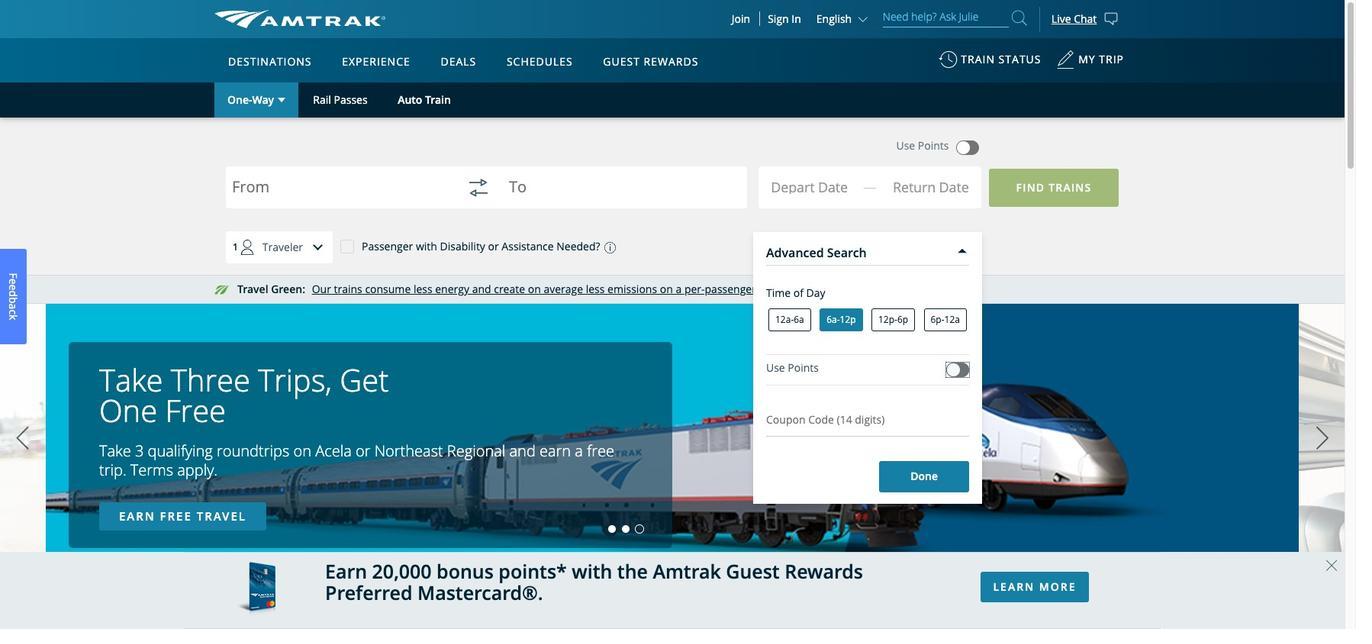 Task type: vqa. For each thing, say whether or not it's contained in the screenshot.
Chat
yes



Task type: describe. For each thing, give the bounding box(es) containing it.
none field from
[[232, 170, 448, 219]]

select caret image
[[278, 98, 286, 102]]

guest inside popup button
[[603, 54, 641, 69]]

passenger
[[362, 239, 413, 254]]

date
[[940, 178, 969, 196]]

more
[[1040, 579, 1077, 594]]

done
[[911, 469, 938, 484]]

create
[[494, 282, 525, 296]]

done button
[[880, 461, 970, 492]]

1 vertical spatial points
[[788, 360, 819, 375]]

12a-6a button
[[769, 308, 812, 331]]

1 horizontal spatial use
[[897, 138, 916, 153]]

qualifying
[[148, 441, 213, 461]]

experience button
[[336, 40, 417, 83]]

advanced search inside button
[[881, 240, 969, 254]]

application inside "banner"
[[271, 128, 638, 341]]

passenger with disability or assistance needed?
[[362, 239, 601, 254]]

sign
[[768, 11, 789, 26]]

english button
[[817, 11, 872, 26]]

train status link
[[939, 45, 1042, 82]]

schedules link
[[501, 38, 579, 82]]

points*
[[499, 558, 567, 584]]

rewards inside earn 20,000 bonus points* with the amtrak guest rewards preferred mastercard®.
[[785, 558, 864, 584]]

guest rewards
[[603, 54, 699, 69]]

consume
[[365, 282, 411, 296]]

1 vertical spatial use points
[[767, 360, 819, 375]]

add
[[788, 239, 808, 253]]

time of day
[[767, 285, 826, 300]]

disability
[[440, 239, 486, 254]]

live chat
[[1052, 11, 1098, 26]]

auto
[[398, 92, 423, 107]]

live chat button
[[1040, 0, 1131, 38]]

amtrak sustains leaf icon image
[[215, 286, 230, 295]]

6a-12p
[[827, 313, 856, 326]]

earn 20,000 bonus points* with the amtrak guest rewards preferred mastercard®.
[[325, 558, 864, 606]]

join button
[[723, 11, 761, 26]]

banner containing live chat
[[0, 0, 1345, 353]]

way
[[252, 92, 274, 107]]

and inside take 3 qualifying roundtrips on acela or northeast regional and earn a free trip. terms apply.
[[510, 441, 536, 461]]

acela
[[315, 441, 352, 461]]

0 vertical spatial use points
[[897, 138, 950, 153]]

the
[[618, 558, 648, 584]]

free
[[587, 441, 615, 461]]

per-
[[685, 282, 705, 296]]

status
[[999, 52, 1042, 66]]

deals
[[441, 54, 477, 69]]

green:
[[271, 282, 305, 296]]

rail
[[313, 92, 331, 107]]

advanced inside button
[[881, 240, 932, 254]]

To text field
[[510, 179, 726, 200]]

on inside take 3 qualifying roundtrips on acela or northeast regional and earn a free trip. terms apply.
[[294, 441, 312, 461]]

20,000
[[372, 558, 432, 584]]

0 vertical spatial a
[[676, 282, 682, 296]]

rail passes button
[[299, 82, 383, 118]]

destinations
[[228, 54, 312, 69]]

passes
[[334, 92, 368, 107]]

more information about accessible travel requests. image
[[601, 242, 616, 253]]

rewards inside popup button
[[644, 54, 699, 69]]

english
[[817, 11, 852, 26]]

1 less from the left
[[414, 282, 433, 296]]

a inside button
[[6, 303, 21, 309]]

f
[[6, 273, 21, 278]]

terms
[[130, 460, 173, 480]]

preferred
[[325, 580, 413, 606]]

b
[[6, 297, 21, 303]]

free
[[165, 389, 226, 431]]

our
[[312, 282, 331, 296]]

mile
[[760, 282, 781, 296]]

add trip
[[788, 239, 831, 253]]

12a-
[[776, 313, 794, 326]]

of
[[794, 285, 804, 300]]

12p
[[840, 313, 856, 326]]

train
[[425, 92, 451, 107]]

regional
[[447, 441, 506, 461]]

schedules
[[507, 54, 573, 69]]

slide 3 tab
[[636, 525, 644, 533]]

roundtrips
[[217, 441, 290, 461]]

emissions
[[608, 282, 658, 296]]

a inside take 3 qualifying roundtrips on acela or northeast regional and earn a free trip. terms apply.
[[575, 441, 583, 461]]

travel
[[197, 509, 247, 524]]

1 e from the top
[[6, 278, 21, 284]]

experience
[[342, 54, 411, 69]]

6a
[[794, 313, 805, 326]]

amtrak guest rewards preferred mastercard image
[[237, 562, 276, 619]]

6p-
[[931, 313, 945, 326]]

0 horizontal spatial advanced
[[767, 244, 824, 261]]

train
[[962, 52, 996, 66]]

6p-12a button
[[924, 308, 967, 331]]

time of day group
[[818, 306, 866, 347]]

close image
[[958, 248, 967, 253]]

time
[[767, 285, 791, 300]]

none field 'to'
[[510, 170, 726, 219]]

basis
[[784, 282, 810, 296]]

earn
[[325, 558, 367, 584]]

add trip button
[[736, 232, 861, 261]]

switch departure and arrival stations. image
[[461, 170, 497, 206]]

deals button
[[435, 40, 483, 83]]

learn more
[[994, 579, 1077, 594]]

in
[[792, 11, 802, 26]]

train status
[[962, 52, 1042, 66]]



Task type: locate. For each thing, give the bounding box(es) containing it.
use points
[[897, 138, 950, 153], [767, 360, 819, 375]]

use down 12a- on the right of page
[[767, 360, 786, 375]]

sign in button
[[768, 11, 802, 26]]

0 horizontal spatial advanced search
[[767, 244, 867, 261]]

banner
[[0, 0, 1345, 353]]

0 vertical spatial use
[[897, 138, 916, 153]]

0 horizontal spatial use points
[[767, 360, 819, 375]]

12a-6a
[[776, 313, 805, 326]]

passenger image
[[232, 232, 263, 263]]

0 horizontal spatial search
[[828, 244, 867, 261]]

advanced search button
[[850, 232, 983, 263]]

0 horizontal spatial and
[[472, 282, 491, 296]]

advanced search
[[881, 240, 969, 254], [767, 244, 867, 261]]

previous image
[[11, 419, 34, 457]]

guest rewards button
[[597, 40, 705, 83]]

our trains consume less energy and create on average less emissions on a per-passenger-mile basis than cars and planes. link
[[312, 282, 919, 296]]

earn free travel
[[119, 509, 247, 524]]

on right create
[[528, 282, 541, 296]]

points down 6a
[[788, 360, 819, 375]]

1 vertical spatial a
[[6, 303, 21, 309]]

earn
[[119, 509, 155, 524]]

6p
[[898, 313, 909, 326]]

with inside earn 20,000 bonus points* with the amtrak guest rewards preferred mastercard®.
[[572, 558, 613, 584]]

0 vertical spatial with
[[416, 239, 437, 254]]

0 vertical spatial take
[[99, 359, 163, 401]]

rail passes
[[313, 92, 368, 107]]

1 horizontal spatial advanced search
[[881, 240, 969, 254]]

advanced search up than
[[767, 244, 867, 261]]

chat
[[1075, 11, 1098, 26]]

use points up "return date"
[[897, 138, 950, 153]]

1 horizontal spatial less
[[586, 282, 605, 296]]

amtrak image
[[215, 10, 386, 28]]

1 horizontal spatial on
[[528, 282, 541, 296]]

2 take from the top
[[99, 441, 131, 461]]

trips,
[[258, 359, 332, 401]]

search icon image
[[1012, 8, 1028, 28]]

0 horizontal spatial less
[[414, 282, 433, 296]]

0 horizontal spatial a
[[6, 303, 21, 309]]

take inside take 3 qualifying roundtrips on acela or northeast regional and earn a free trip. terms apply.
[[99, 441, 131, 461]]

apply.
[[177, 460, 218, 480]]

12p-6p
[[879, 313, 909, 326]]

0 vertical spatial points
[[918, 138, 950, 153]]

search
[[934, 240, 969, 254], [828, 244, 867, 261]]

earn
[[540, 441, 571, 461]]

on left per-
[[660, 282, 673, 296]]

join
[[732, 11, 751, 26]]

points up "return date"
[[918, 138, 950, 153]]

with left the at the bottom
[[572, 558, 613, 584]]

amtrak
[[653, 558, 721, 584]]

1 horizontal spatial rewards
[[785, 558, 864, 584]]

three
[[171, 359, 250, 401]]

k
[[6, 315, 21, 320]]

1 horizontal spatial or
[[488, 239, 499, 254]]

travel green: our trains consume less energy and create on average less emissions on a per-passenger-mile basis than cars and planes.
[[237, 282, 919, 296]]

Passenger with Disability or Assistance Needed? checkbox
[[341, 239, 354, 253]]

2 vertical spatial a
[[575, 441, 583, 461]]

take left free at the left bottom of the page
[[99, 359, 163, 401]]

f e e d b a c k button
[[0, 249, 27, 344]]

traveler button
[[226, 231, 334, 263]]

a left per-
[[676, 282, 682, 296]]

bonus
[[437, 558, 494, 584]]

None field
[[232, 170, 448, 219], [510, 170, 726, 219], [774, 170, 879, 208], [774, 170, 879, 208]]

regions map image
[[271, 128, 638, 341]]

2 horizontal spatial a
[[676, 282, 682, 296]]

traveler
[[263, 240, 303, 254]]

1 horizontal spatial guest
[[726, 558, 780, 584]]

1 vertical spatial rewards
[[785, 558, 864, 584]]

1 vertical spatial use
[[767, 360, 786, 375]]

less left energy
[[414, 282, 433, 296]]

take 3 qualifying roundtrips on acela or northeast regional and earn a free trip. terms apply.
[[99, 441, 615, 480]]

next image
[[1312, 419, 1335, 457]]

or right acela
[[356, 441, 371, 461]]

6a-
[[827, 313, 840, 326]]

planes.
[[883, 282, 919, 296]]

northeast
[[375, 441, 443, 461]]

1 horizontal spatial with
[[572, 558, 613, 584]]

on
[[528, 282, 541, 296], [660, 282, 673, 296], [294, 441, 312, 461]]

and left create
[[472, 282, 491, 296]]

1 horizontal spatial search
[[934, 240, 969, 254]]

slide 2 tab
[[623, 525, 630, 533]]

less
[[414, 282, 433, 296], [586, 282, 605, 296]]

take for take three trips, get one free
[[99, 359, 163, 401]]

0 horizontal spatial guest
[[603, 54, 641, 69]]

and right cars
[[861, 282, 880, 296]]

click to add the number travelers and discount types image
[[303, 232, 334, 263]]

search up cars
[[828, 244, 867, 261]]

trip
[[811, 239, 831, 253]]

1 horizontal spatial a
[[575, 441, 583, 461]]

a up k
[[6, 303, 21, 309]]

e up d
[[6, 278, 21, 284]]

1 horizontal spatial use points
[[897, 138, 950, 153]]

average
[[544, 282, 583, 296]]

a left free
[[575, 441, 583, 461]]

12p-6p button
[[872, 308, 916, 331]]

needed?
[[557, 239, 601, 254]]

guest inside earn 20,000 bonus points* with the amtrak guest rewards preferred mastercard®.
[[726, 558, 780, 584]]

1 vertical spatial take
[[99, 441, 131, 461]]

1 vertical spatial or
[[356, 441, 371, 461]]

1 horizontal spatial advanced
[[881, 240, 932, 254]]

return date
[[893, 178, 969, 196]]

0 horizontal spatial points
[[788, 360, 819, 375]]

3
[[135, 441, 144, 461]]

live
[[1052, 11, 1072, 26]]

2 e from the top
[[6, 284, 21, 290]]

search inside button
[[934, 240, 969, 254]]

use
[[897, 138, 916, 153], [767, 360, 786, 375]]

trip.
[[99, 460, 127, 480]]

auto train
[[398, 92, 451, 107]]

None text field
[[767, 420, 976, 434]]

slide 1 tab
[[609, 525, 616, 533]]

0 vertical spatial rewards
[[644, 54, 699, 69]]

application
[[271, 128, 638, 341]]

0 horizontal spatial with
[[416, 239, 437, 254]]

return date button
[[880, 171, 982, 209]]

assistance
[[502, 239, 554, 254]]

Please enter your search item search field
[[883, 8, 1009, 27]]

take for take 3 qualifying roundtrips on acela or northeast regional and earn a free trip. terms apply.
[[99, 441, 131, 461]]

take inside the take three trips, get one free
[[99, 359, 163, 401]]

trip
[[1100, 52, 1125, 66]]

free
[[160, 509, 192, 524]]

2 horizontal spatial and
[[861, 282, 880, 296]]

destinations button
[[222, 40, 318, 83]]

0 vertical spatial guest
[[603, 54, 641, 69]]

or right disability
[[488, 239, 499, 254]]

auto train link
[[383, 82, 467, 118]]

search down date
[[934, 240, 969, 254]]

0 horizontal spatial on
[[294, 441, 312, 461]]

choose a slide to display tab list
[[0, 525, 647, 533]]

0 horizontal spatial use
[[767, 360, 786, 375]]

1 vertical spatial with
[[572, 558, 613, 584]]

return
[[893, 178, 936, 196]]

0 vertical spatial or
[[488, 239, 499, 254]]

From text field
[[232, 179, 448, 200]]

0 horizontal spatial or
[[356, 441, 371, 461]]

1 vertical spatial guest
[[726, 558, 780, 584]]

e down f
[[6, 284, 21, 290]]

take left 3 at the left of the page
[[99, 441, 131, 461]]

passenger-
[[705, 282, 760, 296]]

my trip
[[1079, 52, 1125, 66]]

12p-
[[879, 313, 898, 326]]

use points down 12a-6a button
[[767, 360, 819, 375]]

1 take from the top
[[99, 359, 163, 401]]

day
[[807, 285, 826, 300]]

use up return
[[897, 138, 916, 153]]

one
[[99, 389, 157, 431]]

advanced search up planes.
[[881, 240, 969, 254]]

1 horizontal spatial and
[[510, 441, 536, 461]]

learn
[[994, 579, 1036, 594]]

less right average at the left of the page
[[586, 282, 605, 296]]

and left earn
[[510, 441, 536, 461]]

earn free travel link
[[99, 502, 266, 531]]

2 horizontal spatial on
[[660, 282, 673, 296]]

6p-12a
[[931, 313, 961, 326]]

plus icon image
[[767, 240, 781, 254]]

f e e d b a c k
[[6, 273, 21, 320]]

0 horizontal spatial rewards
[[644, 54, 699, 69]]

1 horizontal spatial points
[[918, 138, 950, 153]]

2 less from the left
[[586, 282, 605, 296]]

or inside take 3 qualifying roundtrips on acela or northeast regional and earn a free trip. terms apply.
[[356, 441, 371, 461]]

with left disability
[[416, 239, 437, 254]]

energy
[[435, 282, 470, 296]]

cars
[[838, 282, 859, 296]]

one-way
[[228, 92, 274, 107]]

than
[[812, 282, 835, 296]]

e
[[6, 278, 21, 284], [6, 284, 21, 290]]

sign in
[[768, 11, 802, 26]]

on left acela
[[294, 441, 312, 461]]



